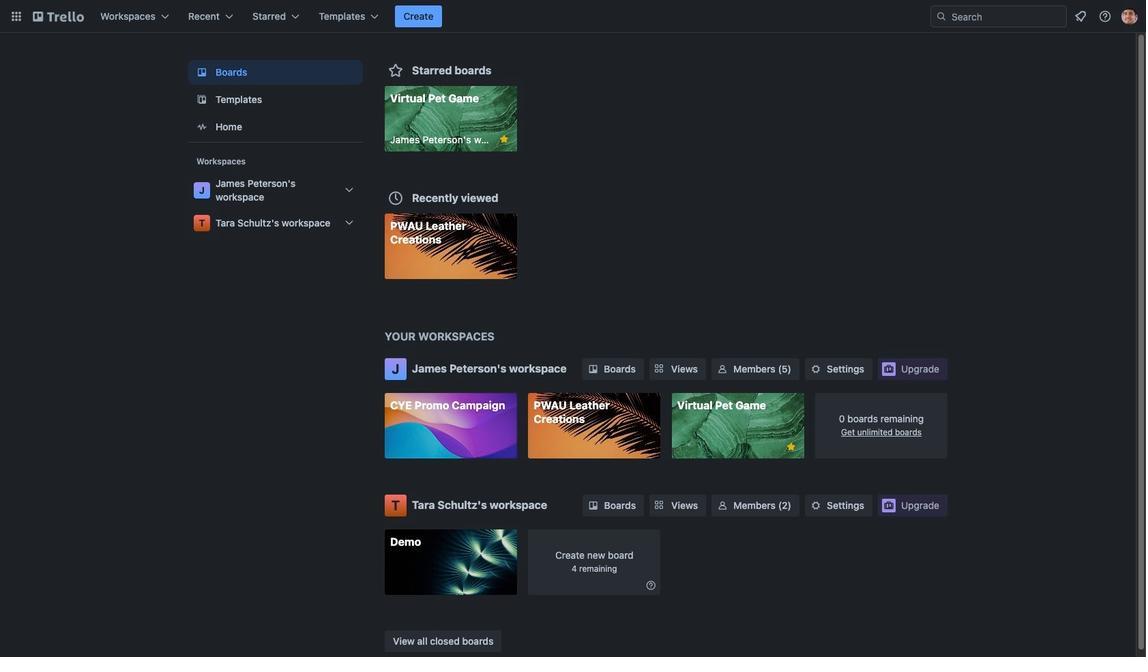 Task type: locate. For each thing, give the bounding box(es) containing it.
0 horizontal spatial sm image
[[587, 362, 600, 376]]

0 notifications image
[[1073, 8, 1089, 25]]

1 horizontal spatial click to unstar this board. it will be removed from your starred list. image
[[785, 441, 798, 453]]

back to home image
[[33, 5, 84, 27]]

0 horizontal spatial click to unstar this board. it will be removed from your starred list. image
[[498, 133, 510, 145]]

open information menu image
[[1099, 10, 1113, 23]]

0 vertical spatial click to unstar this board. it will be removed from your starred list. image
[[498, 133, 510, 145]]

board image
[[194, 64, 210, 81]]

sm image
[[587, 362, 600, 376], [810, 362, 823, 376], [644, 578, 658, 592]]

james peterson (jamespeterson93) image
[[1122, 8, 1138, 25]]

1 horizontal spatial sm image
[[644, 578, 658, 592]]

click to unstar this board. it will be removed from your starred list. image
[[498, 133, 510, 145], [785, 441, 798, 453]]

2 horizontal spatial sm image
[[810, 362, 823, 376]]

sm image
[[716, 362, 730, 376], [587, 499, 600, 512], [716, 499, 730, 512], [810, 499, 823, 512]]

Search field
[[947, 7, 1067, 26]]



Task type: vqa. For each thing, say whether or not it's contained in the screenshot.
Back to home 'image'
yes



Task type: describe. For each thing, give the bounding box(es) containing it.
search image
[[936, 11, 947, 22]]

primary element
[[0, 0, 1147, 33]]

template board image
[[194, 91, 210, 108]]

1 vertical spatial click to unstar this board. it will be removed from your starred list. image
[[785, 441, 798, 453]]

home image
[[194, 119, 210, 135]]



